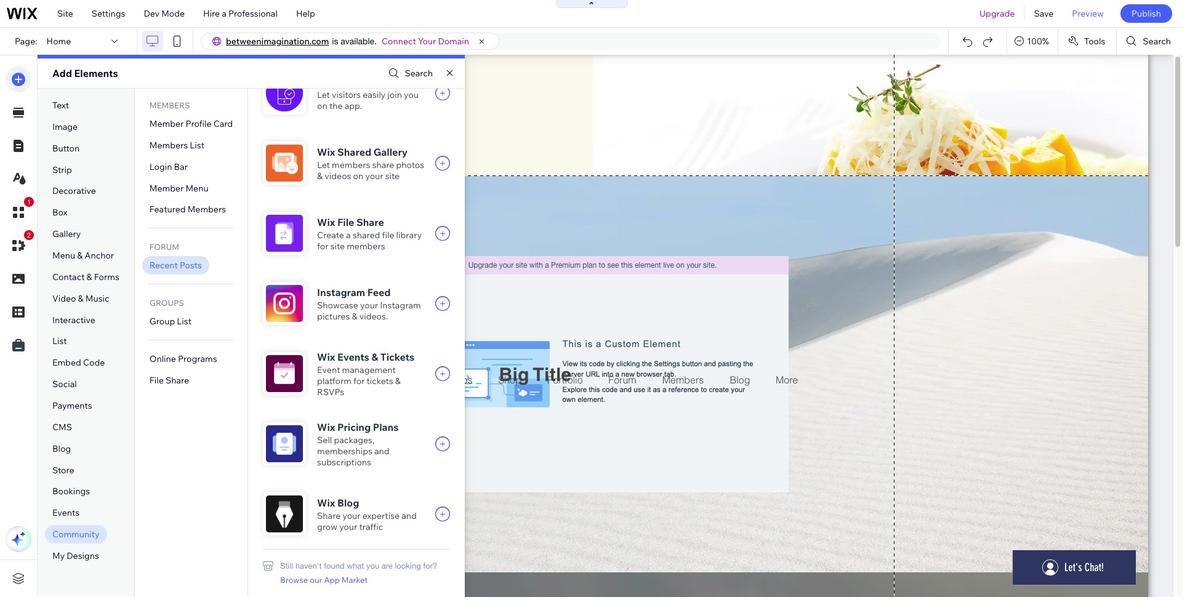 Task type: vqa. For each thing, say whether or not it's contained in the screenshot.
My to the left
yes



Task type: locate. For each thing, give the bounding box(es) containing it.
instagram up the showcase
[[317, 286, 365, 299]]

tools button
[[1058, 28, 1116, 55]]

are
[[382, 562, 393, 571]]

1 horizontal spatial search button
[[1117, 28, 1182, 55]]

1 vertical spatial search
[[405, 68, 433, 79]]

upgrade
[[980, 8, 1015, 19]]

menu up featured members
[[186, 183, 209, 194]]

0 vertical spatial site
[[385, 171, 400, 182]]

members inside wix file share create a shared file library for site members
[[347, 241, 385, 252]]

1 vertical spatial search button
[[386, 64, 433, 82]]

0 vertical spatial a
[[222, 8, 227, 19]]

1 vertical spatial members
[[347, 241, 385, 252]]

site right "videos"
[[385, 171, 400, 182]]

your inside wix shared gallery let members share photos & videos on your site
[[365, 171, 383, 182]]

1 vertical spatial you
[[366, 562, 379, 571]]

expertise
[[362, 510, 400, 521]]

0 horizontal spatial you
[[366, 562, 379, 571]]

and
[[374, 446, 390, 457], [402, 510, 417, 521]]

0 vertical spatial app
[[384, 76, 404, 88]]

let
[[317, 89, 330, 100], [317, 159, 330, 171]]

& left "videos"
[[317, 171, 323, 182]]

app inside download my app let visitors easily join you on the app.
[[384, 76, 404, 88]]

feed
[[367, 286, 391, 299]]

recent posts
[[149, 260, 202, 271]]

packages,
[[334, 435, 375, 446]]

wix up "videos"
[[317, 146, 335, 158]]

0 vertical spatial you
[[404, 89, 419, 100]]

you right the join
[[404, 89, 419, 100]]

group
[[149, 316, 175, 327]]

events up management
[[337, 351, 369, 363]]

1 horizontal spatial for
[[353, 376, 365, 387]]

1 horizontal spatial and
[[402, 510, 417, 521]]

0 vertical spatial list
[[190, 140, 204, 151]]

share for wix blog
[[317, 510, 341, 521]]

wix inside wix blog share your expertise and grow your traffic
[[317, 497, 335, 509]]

2 horizontal spatial share
[[356, 216, 384, 228]]

embed code
[[52, 357, 105, 368]]

member up featured
[[149, 183, 184, 194]]

member menu
[[149, 183, 209, 194]]

0 horizontal spatial blog
[[52, 443, 71, 454]]

1 button
[[6, 197, 34, 225]]

0 vertical spatial let
[[317, 89, 330, 100]]

member
[[149, 118, 184, 129], [149, 183, 184, 194]]

0 horizontal spatial menu
[[52, 250, 75, 261]]

1 vertical spatial let
[[317, 159, 330, 171]]

gallery up share
[[374, 146, 408, 158]]

app for our
[[324, 575, 340, 585]]

events inside wix events & tickets event management platform for tickets & rsvps
[[337, 351, 369, 363]]

0 horizontal spatial file
[[149, 375, 164, 386]]

dev mode
[[144, 8, 185, 19]]

1 horizontal spatial my
[[367, 76, 382, 88]]

community
[[52, 529, 99, 540]]

a right create
[[346, 230, 351, 241]]

1 vertical spatial instagram
[[380, 300, 421, 311]]

wix inside wix shared gallery let members share photos & videos on your site
[[317, 146, 335, 158]]

blog down cms
[[52, 443, 71, 454]]

menu up contact
[[52, 250, 75, 261]]

instagram feed showcase your instagram pictures & videos.
[[317, 286, 421, 322]]

file up create
[[337, 216, 354, 228]]

and right expertise
[[402, 510, 417, 521]]

mode
[[161, 8, 185, 19]]

& up management
[[372, 351, 378, 363]]

domain
[[438, 36, 469, 47]]

& right tickets
[[395, 376, 401, 387]]

videos.
[[359, 311, 388, 322]]

subscriptions
[[317, 457, 371, 468]]

you
[[404, 89, 419, 100], [366, 562, 379, 571]]

1 vertical spatial menu
[[52, 250, 75, 261]]

a
[[222, 8, 227, 19], [346, 230, 351, 241]]

programs
[[178, 353, 217, 365]]

members down shared
[[332, 159, 370, 171]]

1 horizontal spatial you
[[404, 89, 419, 100]]

wix for wix pricing plans
[[317, 421, 335, 433]]

1 vertical spatial site
[[330, 241, 345, 252]]

on inside wix shared gallery let members share photos & videos on your site
[[353, 171, 363, 182]]

a right hire
[[222, 8, 227, 19]]

search button up the join
[[386, 64, 433, 82]]

wix inside wix file share create a shared file library for site members
[[317, 216, 335, 228]]

0 vertical spatial members
[[332, 159, 370, 171]]

1 vertical spatial a
[[346, 230, 351, 241]]

members up member profile card
[[149, 100, 190, 110]]

box
[[52, 207, 67, 218]]

button
[[52, 143, 80, 154]]

my left designs
[[52, 550, 65, 562]]

0 horizontal spatial gallery
[[52, 229, 81, 240]]

& left forms
[[87, 271, 92, 283]]

share for wix file share
[[356, 216, 384, 228]]

0 vertical spatial for
[[317, 241, 328, 252]]

share inside wix file share create a shared file library for site members
[[356, 216, 384, 228]]

our
[[310, 575, 322, 585]]

designs
[[67, 550, 99, 562]]

list right group
[[177, 316, 191, 327]]

on right "videos"
[[353, 171, 363, 182]]

site inside wix file share create a shared file library for site members
[[330, 241, 345, 252]]

shared
[[353, 230, 380, 241]]

0 vertical spatial gallery
[[374, 146, 408, 158]]

1 vertical spatial events
[[52, 508, 80, 519]]

0 vertical spatial share
[[356, 216, 384, 228]]

wix up the event
[[317, 351, 335, 363]]

list down profile
[[190, 140, 204, 151]]

looking
[[395, 562, 421, 571]]

file down online
[[149, 375, 164, 386]]

1 vertical spatial on
[[353, 171, 363, 182]]

and down plans
[[374, 446, 390, 457]]

share
[[372, 159, 394, 171]]

4 wix from the top
[[317, 421, 335, 433]]

search down publish button
[[1143, 36, 1171, 47]]

1 horizontal spatial a
[[346, 230, 351, 241]]

0 horizontal spatial site
[[330, 241, 345, 252]]

menu & anchor
[[52, 250, 114, 261]]

0 horizontal spatial search
[[405, 68, 433, 79]]

0 horizontal spatial share
[[166, 375, 189, 386]]

1 vertical spatial and
[[402, 510, 417, 521]]

1 horizontal spatial events
[[337, 351, 369, 363]]

wix inside wix events & tickets event management platform for tickets & rsvps
[[317, 351, 335, 363]]

share left traffic
[[317, 510, 341, 521]]

wix for wix events & tickets
[[317, 351, 335, 363]]

my up easily
[[367, 76, 382, 88]]

& left the "anchor" on the top
[[77, 250, 83, 261]]

let left share
[[317, 159, 330, 171]]

1 horizontal spatial share
[[317, 510, 341, 521]]

your
[[418, 36, 436, 47]]

0 horizontal spatial my
[[52, 550, 65, 562]]

strip
[[52, 164, 72, 175]]

for inside wix events & tickets event management platform for tickets & rsvps
[[353, 376, 365, 387]]

is
[[332, 36, 338, 46]]

wix shared gallery let members share photos & videos on your site
[[317, 146, 424, 182]]

interactive
[[52, 314, 95, 325]]

1 vertical spatial file
[[149, 375, 164, 386]]

0 vertical spatial members
[[149, 100, 190, 110]]

0 vertical spatial on
[[317, 100, 327, 111]]

browse our app market button
[[280, 573, 368, 587]]

0 vertical spatial events
[[337, 351, 369, 363]]

browse
[[280, 575, 308, 585]]

instagram down "feed"
[[380, 300, 421, 311]]

events down bookings
[[52, 508, 80, 519]]

wix inside wix pricing plans sell packages, memberships and subscriptions
[[317, 421, 335, 433]]

store
[[52, 465, 74, 476]]

let inside wix shared gallery let members share photos & videos on your site
[[317, 159, 330, 171]]

100%
[[1027, 36, 1049, 47]]

wix up the grow
[[317, 497, 335, 509]]

blog
[[52, 443, 71, 454], [337, 497, 359, 509]]

0 horizontal spatial for
[[317, 241, 328, 252]]

0 vertical spatial blog
[[52, 443, 71, 454]]

1 vertical spatial members
[[149, 140, 188, 151]]

for left tickets
[[353, 376, 365, 387]]

haven't
[[295, 562, 322, 571]]

wix events & tickets event management platform for tickets & rsvps
[[317, 351, 415, 398]]

1 horizontal spatial site
[[385, 171, 400, 182]]

on left the on the top of page
[[317, 100, 327, 111]]

wix up create
[[317, 216, 335, 228]]

file
[[337, 216, 354, 228], [149, 375, 164, 386]]

0 vertical spatial file
[[337, 216, 354, 228]]

2 wix from the top
[[317, 216, 335, 228]]

3 wix from the top
[[317, 351, 335, 363]]

site
[[57, 8, 73, 19]]

members for members list
[[149, 140, 188, 151]]

5 wix from the top
[[317, 497, 335, 509]]

0 vertical spatial member
[[149, 118, 184, 129]]

0 horizontal spatial on
[[317, 100, 327, 111]]

you left are
[[366, 562, 379, 571]]

1 horizontal spatial on
[[353, 171, 363, 182]]

share inside wix blog share your expertise and grow your traffic
[[317, 510, 341, 521]]

contact & forms
[[52, 271, 119, 283]]

1 horizontal spatial instagram
[[380, 300, 421, 311]]

2 vertical spatial share
[[317, 510, 341, 521]]

1 let from the top
[[317, 89, 330, 100]]

1 vertical spatial blog
[[337, 497, 359, 509]]

1 vertical spatial app
[[324, 575, 340, 585]]

&
[[317, 171, 323, 182], [77, 250, 83, 261], [87, 271, 92, 283], [78, 293, 84, 304], [352, 311, 357, 322], [372, 351, 378, 363], [395, 376, 401, 387]]

wix pricing plans sell packages, memberships and subscriptions
[[317, 421, 399, 468]]

2 let from the top
[[317, 159, 330, 171]]

1 horizontal spatial file
[[337, 216, 354, 228]]

list for group list
[[177, 316, 191, 327]]

search down your
[[405, 68, 433, 79]]

member up members list
[[149, 118, 184, 129]]

site inside wix shared gallery let members share photos & videos on your site
[[385, 171, 400, 182]]

share up shared
[[356, 216, 384, 228]]

app inside button
[[324, 575, 340, 585]]

1 vertical spatial list
[[177, 316, 191, 327]]

members up login bar
[[149, 140, 188, 151]]

0 vertical spatial and
[[374, 446, 390, 457]]

file share
[[149, 375, 189, 386]]

1 vertical spatial member
[[149, 183, 184, 194]]

members down member menu
[[188, 204, 226, 215]]

blog up the grow
[[337, 497, 359, 509]]

is available. connect your domain
[[332, 36, 469, 47]]

platform
[[317, 376, 351, 387]]

search button down publish
[[1117, 28, 1182, 55]]

management
[[342, 364, 396, 376]]

1 vertical spatial gallery
[[52, 229, 81, 240]]

tickets
[[380, 351, 415, 363]]

& left the videos.
[[352, 311, 357, 322]]

0 vertical spatial instagram
[[317, 286, 365, 299]]

app down found
[[324, 575, 340, 585]]

member for member profile card
[[149, 118, 184, 129]]

members for members
[[149, 100, 190, 110]]

members
[[149, 100, 190, 110], [149, 140, 188, 151], [188, 204, 226, 215]]

showcase
[[317, 300, 358, 311]]

photos
[[396, 159, 424, 171]]

wix up sell
[[317, 421, 335, 433]]

online programs
[[149, 353, 217, 365]]

professional
[[228, 8, 278, 19]]

for inside wix file share create a shared file library for site members
[[317, 241, 328, 252]]

wix
[[317, 146, 335, 158], [317, 216, 335, 228], [317, 351, 335, 363], [317, 421, 335, 433], [317, 497, 335, 509]]

and inside wix pricing plans sell packages, memberships and subscriptions
[[374, 446, 390, 457]]

your
[[365, 171, 383, 182], [360, 300, 378, 311], [343, 510, 361, 521], [339, 521, 357, 533]]

0 vertical spatial menu
[[186, 183, 209, 194]]

1 vertical spatial for
[[353, 376, 365, 387]]

1 wix from the top
[[317, 146, 335, 158]]

wix for wix file share
[[317, 216, 335, 228]]

wix blog share your expertise and grow your traffic
[[317, 497, 417, 533]]

members right create
[[347, 241, 385, 252]]

gallery down box
[[52, 229, 81, 240]]

list up the "embed"
[[52, 336, 67, 347]]

group list
[[149, 316, 191, 327]]

members list
[[149, 140, 204, 151]]

let inside download my app let visitors easily join you on the app.
[[317, 89, 330, 100]]

home
[[47, 36, 71, 47]]

1 horizontal spatial blog
[[337, 497, 359, 509]]

share down online programs
[[166, 375, 189, 386]]

1 horizontal spatial app
[[384, 76, 404, 88]]

let down download
[[317, 89, 330, 100]]

1 horizontal spatial gallery
[[374, 146, 408, 158]]

0 vertical spatial search
[[1143, 36, 1171, 47]]

for left shared
[[317, 241, 328, 252]]

login
[[149, 161, 172, 172]]

2 member from the top
[[149, 183, 184, 194]]

1 member from the top
[[149, 118, 184, 129]]

site left shared
[[330, 241, 345, 252]]

0 horizontal spatial and
[[374, 446, 390, 457]]

wix for wix shared gallery
[[317, 146, 335, 158]]

0 vertical spatial search button
[[1117, 28, 1182, 55]]

app up the join
[[384, 76, 404, 88]]

0 horizontal spatial app
[[324, 575, 340, 585]]

0 vertical spatial my
[[367, 76, 382, 88]]

for
[[317, 241, 328, 252], [353, 376, 365, 387]]

1 horizontal spatial search
[[1143, 36, 1171, 47]]



Task type: describe. For each thing, give the bounding box(es) containing it.
0 horizontal spatial search button
[[386, 64, 433, 82]]

let for wix shared gallery
[[317, 159, 330, 171]]

memberships
[[317, 446, 372, 457]]

2 vertical spatial list
[[52, 336, 67, 347]]

file inside wix file share create a shared file library for site members
[[337, 216, 354, 228]]

publish
[[1132, 8, 1161, 19]]

grow
[[317, 521, 337, 533]]

pricing
[[337, 421, 371, 433]]

settings
[[92, 8, 125, 19]]

wix file share create a shared file library for site members
[[317, 216, 422, 252]]

members inside wix shared gallery let members share photos & videos on your site
[[332, 159, 370, 171]]

image
[[52, 121, 78, 132]]

member profile card
[[149, 118, 233, 129]]

& right video
[[78, 293, 84, 304]]

the
[[329, 100, 343, 111]]

hire a professional
[[203, 8, 278, 19]]

bookings
[[52, 486, 90, 497]]

app.
[[345, 100, 362, 111]]

login bar
[[149, 161, 188, 172]]

hire
[[203, 8, 220, 19]]

100% button
[[1007, 28, 1058, 55]]

preview button
[[1063, 0, 1113, 27]]

your inside 'instagram feed showcase your instagram pictures & videos.'
[[360, 300, 378, 311]]

connect
[[382, 36, 416, 47]]

browse our app market
[[280, 575, 368, 585]]

save
[[1034, 8, 1054, 19]]

0 horizontal spatial events
[[52, 508, 80, 519]]

app for my
[[384, 76, 404, 88]]

1 vertical spatial my
[[52, 550, 65, 562]]

blog inside wix blog share your expertise and grow your traffic
[[337, 497, 359, 509]]

videos
[[325, 171, 351, 182]]

a inside wix file share create a shared file library for site members
[[346, 230, 351, 241]]

library
[[396, 230, 422, 241]]

gallery inside wix shared gallery let members share photos & videos on your site
[[374, 146, 408, 158]]

2
[[27, 232, 31, 239]]

market
[[342, 575, 368, 585]]

0 horizontal spatial a
[[222, 8, 227, 19]]

payments
[[52, 400, 92, 411]]

sell
[[317, 435, 332, 446]]

1
[[27, 198, 31, 206]]

betweenimagination.com
[[226, 36, 329, 47]]

profile
[[186, 118, 211, 129]]

preview
[[1072, 8, 1104, 19]]

you inside download my app let visitors easily join you on the app.
[[404, 89, 419, 100]]

2 button
[[6, 230, 34, 259]]

download my app let visitors easily join you on the app.
[[317, 76, 419, 111]]

rsvps
[[317, 387, 344, 398]]

contact
[[52, 271, 85, 283]]

add
[[52, 67, 72, 79]]

add elements
[[52, 67, 118, 79]]

forms
[[94, 271, 119, 283]]

1 vertical spatial share
[[166, 375, 189, 386]]

& inside 'instagram feed showcase your instagram pictures & videos.'
[[352, 311, 357, 322]]

0 horizontal spatial instagram
[[317, 286, 365, 299]]

dev
[[144, 8, 159, 19]]

decorative
[[52, 186, 96, 197]]

available.
[[341, 36, 377, 46]]

found
[[324, 562, 345, 571]]

let for download my app
[[317, 89, 330, 100]]

help
[[296, 8, 315, 19]]

my inside download my app let visitors easily join you on the app.
[[367, 76, 382, 88]]

embed
[[52, 357, 81, 368]]

groups
[[149, 298, 184, 308]]

and inside wix blog share your expertise and grow your traffic
[[402, 510, 417, 521]]

on inside download my app let visitors easily join you on the app.
[[317, 100, 327, 111]]

elements
[[74, 67, 118, 79]]

easily
[[363, 89, 386, 100]]

video & music
[[52, 293, 109, 304]]

posts
[[180, 260, 202, 271]]

event
[[317, 364, 340, 376]]

social
[[52, 379, 77, 390]]

tickets
[[367, 376, 393, 387]]

still
[[280, 562, 293, 571]]

& inside wix shared gallery let members share photos & videos on your site
[[317, 171, 323, 182]]

featured
[[149, 204, 186, 215]]

cms
[[52, 422, 72, 433]]

code
[[83, 357, 105, 368]]

publish button
[[1121, 4, 1172, 23]]

wix for wix blog
[[317, 497, 335, 509]]

bar
[[174, 161, 188, 172]]

save button
[[1025, 0, 1063, 27]]

pictures
[[317, 311, 350, 322]]

online
[[149, 353, 176, 365]]

card
[[213, 118, 233, 129]]

what
[[347, 562, 364, 571]]

shared
[[337, 146, 371, 158]]

member for member menu
[[149, 183, 184, 194]]

forum
[[149, 242, 179, 252]]

video
[[52, 293, 76, 304]]

list for members list
[[190, 140, 204, 151]]

file
[[382, 230, 394, 241]]

music
[[85, 293, 109, 304]]

1 horizontal spatial menu
[[186, 183, 209, 194]]

2 vertical spatial members
[[188, 204, 226, 215]]

create
[[317, 230, 344, 241]]



